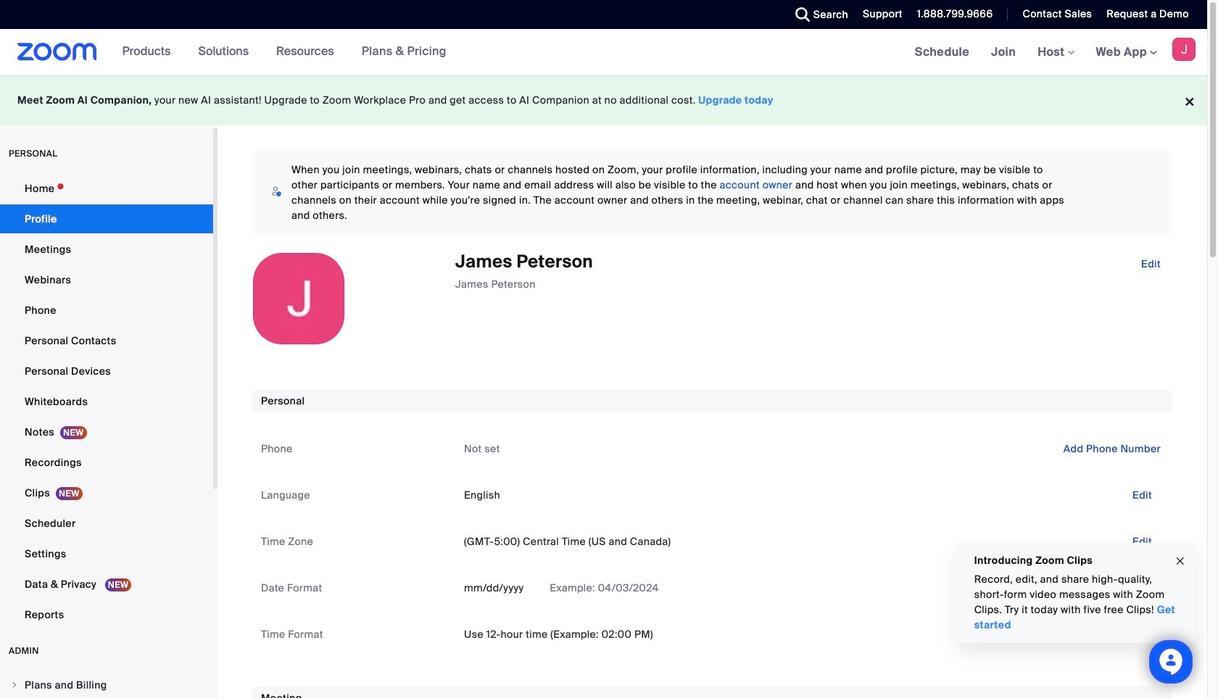 Task type: describe. For each thing, give the bounding box(es) containing it.
edit user photo image
[[287, 292, 310, 305]]

profile picture image
[[1173, 38, 1196, 61]]

user photo image
[[253, 253, 345, 345]]

meetings navigation
[[904, 29, 1208, 76]]

zoom logo image
[[17, 43, 97, 61]]

right image
[[10, 681, 19, 690]]



Task type: locate. For each thing, give the bounding box(es) containing it.
banner
[[0, 29, 1208, 76]]

close image
[[1175, 553, 1187, 570]]

product information navigation
[[111, 29, 458, 75]]

menu item
[[0, 672, 213, 698]]

personal menu menu
[[0, 174, 213, 631]]

footer
[[0, 75, 1208, 125]]



Task type: vqa. For each thing, say whether or not it's contained in the screenshot.
Card for template Asset Management ELEMENT
no



